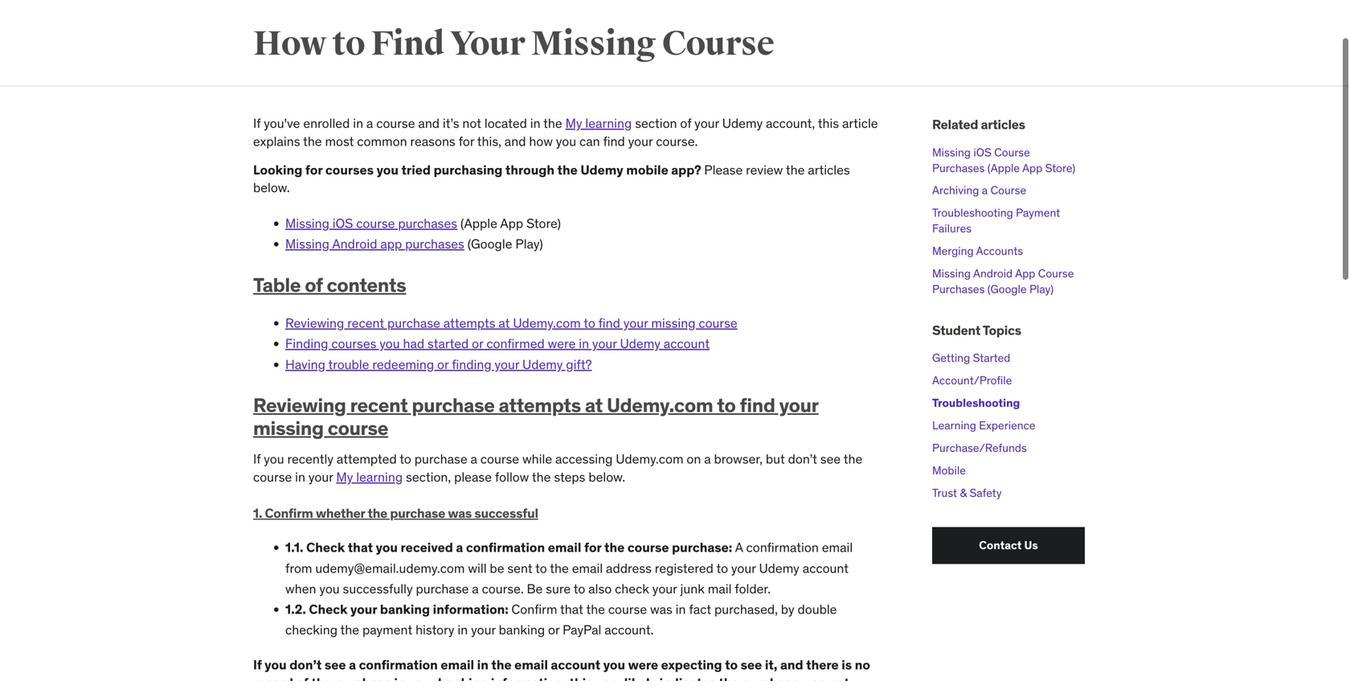 Task type: locate. For each thing, give the bounding box(es) containing it.
from
[[285, 560, 312, 576]]

1 horizontal spatial that
[[560, 601, 584, 618]]

2 vertical spatial for
[[584, 539, 602, 556]]

was inside the if you don't see a confirmation email in the email account you were expecting to see it, and there is no record of the purchase in your banking information, this very likely indicates the purchase was no
[[802, 675, 826, 681]]

contact us button
[[933, 527, 1085, 564]]

missing down related
[[933, 145, 971, 160]]

a confirmation email from udemy@email.udemy.com will be sent to the email address registered to your udemy account when you successfully purchase a course. be sure to also check your junk mail folder.
[[285, 539, 853, 597]]

of inside section of your udemy account, this article explains the most common reasons for this, and how you can find your course.
[[681, 115, 692, 132]]

the right whether
[[368, 505, 388, 521]]

0 horizontal spatial course.
[[482, 580, 524, 597]]

the right but on the right bottom of page
[[844, 451, 863, 467]]

1 horizontal spatial (google
[[988, 282, 1027, 296]]

1 vertical spatial don't
[[290, 657, 322, 673]]

student
[[933, 322, 981, 338]]

1 vertical spatial attempts
[[499, 393, 581, 417]]

1 horizontal spatial and
[[505, 133, 526, 150]]

the down enrolled
[[303, 133, 322, 150]]

2 vertical spatial was
[[802, 675, 826, 681]]

check for 1.2.
[[309, 601, 348, 618]]

reviewing inside 'reviewing recent purchase attempts at udemy.com to find your missing course finding courses you had started or confirmed were in your udemy account having trouble redeeming or finding your udemy gift?'
[[285, 315, 344, 331]]

that
[[348, 539, 373, 556], [560, 601, 584, 618]]

the up how
[[544, 115, 563, 132]]

app up payment on the top right of page
[[1023, 161, 1043, 175]]

1 horizontal spatial android
[[974, 266, 1013, 280]]

1 horizontal spatial my
[[566, 115, 583, 132]]

reviewing
[[285, 315, 344, 331], [253, 393, 346, 417]]

for down 'not'
[[459, 133, 475, 150]]

or up finding
[[472, 335, 484, 352]]

1 vertical spatial if
[[253, 451, 261, 467]]

a inside the if you don't see a confirmation email in the email account you were expecting to see it, and there is no record of the purchase in your banking information, this very likely indicates the purchase was no
[[349, 657, 356, 673]]

1 horizontal spatial my learning link
[[566, 115, 632, 132]]

purchasing
[[434, 161, 503, 178]]

started
[[973, 351, 1011, 365]]

successfully
[[343, 580, 413, 597]]

confirmation inside the if you don't see a confirmation email in the email account you were expecting to see it, and there is no record of the purchase in your banking information, this very likely indicates the purchase was no
[[359, 657, 438, 673]]

(google down accounts
[[988, 282, 1027, 296]]

1 vertical spatial troubleshooting
[[933, 396, 1021, 410]]

missing ios course purchases (apple app store) archiving a course troubleshooting payment failures merging accounts missing android app course purchases (google play)
[[933, 145, 1076, 296]]

1 vertical spatial or
[[437, 356, 449, 372]]

purchase inside 'reviewing recent purchase attempts at udemy.com to find your missing course finding courses you had started or confirmed were in your udemy account having trouble redeeming or finding your udemy gift?'
[[388, 315, 441, 331]]

to right the expecting
[[725, 657, 738, 673]]

and right it,
[[781, 657, 804, 673]]

play) inside missing ios course purchases (apple app store) archiving a course troubleshooting payment failures merging accounts missing android app course purchases (google play)
[[1030, 282, 1054, 296]]

reviewing recent purchase attempts at udemy.com to find your missing course
[[253, 393, 819, 440]]

that inside confirm that the course was in fact purchased, by double checking the payment history in your banking or paypal account.
[[560, 601, 584, 618]]

purchases
[[933, 161, 985, 175], [933, 282, 985, 296]]

banking down history
[[438, 675, 488, 681]]

android
[[332, 236, 377, 252], [974, 266, 1013, 280]]

table
[[253, 273, 301, 297]]

1 vertical spatial app
[[500, 215, 524, 232]]

safety
[[970, 486, 1002, 500]]

recently
[[287, 451, 334, 467]]

how
[[253, 23, 326, 65]]

articles
[[981, 116, 1026, 133], [808, 161, 850, 178]]

1 horizontal spatial (apple
[[988, 161, 1020, 175]]

a inside missing ios course purchases (apple app store) archiving a course troubleshooting payment failures merging accounts missing android app course purchases (google play)
[[982, 183, 988, 197]]

1 vertical spatial reviewing
[[253, 393, 346, 417]]

1 horizontal spatial missing
[[652, 315, 696, 331]]

in
[[353, 115, 363, 132], [530, 115, 541, 132], [579, 335, 589, 352], [295, 469, 306, 485], [676, 601, 686, 618], [458, 622, 468, 638], [477, 657, 489, 673], [394, 675, 406, 681]]

started
[[428, 335, 469, 352]]

0 horizontal spatial below.
[[253, 179, 290, 196]]

1 purchases from the top
[[933, 161, 985, 175]]

this left very
[[570, 675, 593, 681]]

0 horizontal spatial (apple
[[461, 215, 498, 232]]

1 vertical spatial my learning link
[[336, 469, 403, 485]]

udemy.com inside 'reviewing recent purchase attempts at udemy.com to find your missing course finding courses you had started or confirmed were in your udemy account having trouble redeeming or finding your udemy gift?'
[[513, 315, 581, 331]]

missing for missing android app purchases
[[285, 236, 330, 252]]

0 vertical spatial and
[[418, 115, 440, 132]]

was inside confirm that the course was in fact purchased, by double checking the payment history in your banking or paypal account.
[[650, 601, 673, 618]]

confirmation down payment on the bottom left of the page
[[359, 657, 438, 673]]

reasons
[[410, 133, 456, 150]]

of right record
[[296, 675, 309, 681]]

0 vertical spatial missing
[[652, 315, 696, 331]]

1 vertical spatial store)
[[527, 215, 561, 232]]

mobile link
[[933, 463, 966, 478]]

mail
[[708, 580, 732, 597]]

the up address
[[605, 539, 625, 556]]

udemy.com
[[513, 315, 581, 331], [607, 393, 713, 417], [616, 451, 684, 467]]

it's
[[443, 115, 460, 132]]

on
[[687, 451, 701, 467]]

redeeming
[[373, 356, 434, 372]]

1 vertical spatial account
[[803, 560, 849, 576]]

check right 1.1.
[[306, 539, 345, 556]]

recent down redeeming
[[350, 393, 408, 417]]

at inside reviewing recent purchase attempts at udemy.com to find your missing course
[[585, 393, 603, 417]]

0 horizontal spatial for
[[305, 161, 323, 178]]

1 vertical spatial find
[[599, 315, 621, 331]]

reviewing inside reviewing recent purchase attempts at udemy.com to find your missing course
[[253, 393, 346, 417]]

see down checking
[[325, 657, 346, 673]]

my down attempted
[[336, 469, 353, 485]]

the right the review
[[786, 161, 805, 178]]

missing inside 'reviewing recent purchase attempts at udemy.com to find your missing course finding courses you had started or confirmed were in your udemy account having trouble redeeming or finding your udemy gift?'
[[652, 315, 696, 331]]

recent
[[347, 315, 384, 331], [350, 393, 408, 417]]

at for reviewing recent purchase attempts at udemy.com to find your missing course
[[585, 393, 603, 417]]

0 vertical spatial my
[[566, 115, 583, 132]]

(google down missing ios course purchases (apple app store)
[[468, 236, 513, 252]]

if up record
[[253, 657, 262, 673]]

0 vertical spatial (apple
[[988, 161, 1020, 175]]

attempts inside 'reviewing recent purchase attempts at udemy.com to find your missing course finding courses you had started or confirmed were in your udemy account having trouble redeeming or finding your udemy gift?'
[[444, 315, 496, 331]]

check
[[615, 580, 650, 597]]

located
[[485, 115, 527, 132]]

missing down "looking"
[[285, 215, 330, 232]]

banking down be
[[499, 622, 545, 638]]

0 horizontal spatial and
[[418, 115, 440, 132]]

1 vertical spatial (google
[[988, 282, 1027, 296]]

2 vertical spatial of
[[296, 675, 309, 681]]

udemy.com left on
[[616, 451, 684, 467]]

for up the also
[[584, 539, 602, 556]]

your inside if you recently attempted to purchase a course while accessing udemy.com on a browser, but don't see the course in your
[[309, 469, 333, 485]]

were up "likely"
[[628, 657, 659, 673]]

your
[[695, 115, 720, 132], [628, 133, 653, 150], [624, 315, 648, 331], [593, 335, 617, 352], [495, 356, 520, 372], [780, 393, 819, 417], [309, 469, 333, 485], [732, 560, 756, 576], [653, 580, 677, 597], [351, 601, 377, 618], [471, 622, 496, 638], [409, 675, 435, 681]]

1 horizontal spatial ios
[[974, 145, 992, 160]]

course. down section
[[656, 133, 698, 150]]

missing
[[652, 315, 696, 331], [253, 416, 324, 440]]

a
[[736, 539, 743, 556]]

merging accounts link
[[933, 243, 1024, 258]]

you inside if you recently attempted to purchase a course while accessing udemy.com on a browser, but don't see the course in your
[[264, 451, 284, 467]]

1 horizontal spatial were
[[628, 657, 659, 673]]

the inside a confirmation email from udemy@email.udemy.com will be sent to the email address registered to your udemy account when you successfully purchase a course. be sure to also check your junk mail folder.
[[550, 560, 569, 576]]

1 vertical spatial play)
[[1030, 282, 1054, 296]]

address
[[606, 560, 652, 576]]

store) for missing ios course purchases (apple app store)
[[527, 215, 561, 232]]

1 vertical spatial udemy.com
[[607, 393, 713, 417]]

course. inside a confirmation email from udemy@email.udemy.com will be sent to the email address registered to your udemy account when you successfully purchase a course. be sure to also check your junk mail folder.
[[482, 580, 524, 597]]

see right but on the right bottom of page
[[821, 451, 841, 467]]

0 horizontal spatial account
[[551, 657, 601, 673]]

store) inside missing ios course purchases (apple app store) archiving a course troubleshooting payment failures merging accounts missing android app course purchases (google play)
[[1046, 161, 1076, 175]]

you
[[556, 133, 577, 150], [377, 161, 399, 178], [380, 335, 400, 352], [264, 451, 284, 467], [376, 539, 398, 556], [319, 580, 340, 597], [265, 657, 287, 673], [604, 657, 626, 673]]

missing for missing ios course purchases (apple app store) archiving a course troubleshooting payment failures merging accounts missing android app course purchases (google play)
[[933, 145, 971, 160]]

confirmation right a
[[747, 539, 819, 556]]

2 horizontal spatial see
[[821, 451, 841, 467]]

your inside reviewing recent purchase attempts at udemy.com to find your missing course
[[780, 393, 819, 417]]

purchases up app
[[398, 215, 458, 232]]

course
[[662, 23, 775, 65], [995, 145, 1031, 160], [991, 183, 1027, 197], [1039, 266, 1075, 280]]

of right table
[[305, 273, 323, 297]]

at
[[499, 315, 510, 331], [585, 393, 603, 417]]

udemy.com inside reviewing recent purchase attempts at udemy.com to find your missing course
[[607, 393, 713, 417]]

purchases up archiving
[[933, 161, 985, 175]]

be
[[490, 560, 505, 576]]

udemy.com up confirmed
[[513, 315, 581, 331]]

of for section
[[681, 115, 692, 132]]

0 vertical spatial this
[[818, 115, 840, 132]]

purchase up information:
[[416, 580, 469, 597]]

purchase up had
[[388, 315, 441, 331]]

email
[[548, 539, 582, 556], [822, 539, 853, 556], [572, 560, 603, 576], [441, 657, 474, 673], [515, 657, 548, 673]]

0 vertical spatial play)
[[516, 236, 543, 252]]

2 horizontal spatial banking
[[499, 622, 545, 638]]

udemy inside section of your udemy account, this article explains the most common reasons for this, and how you can find your course.
[[723, 115, 763, 132]]

1 horizontal spatial or
[[472, 335, 484, 352]]

ios for course
[[974, 145, 992, 160]]

1 if from the top
[[253, 115, 261, 132]]

recent inside reviewing recent purchase attempts at udemy.com to find your missing course
[[350, 393, 408, 417]]

was up account.
[[650, 601, 673, 618]]

don't right but on the right bottom of page
[[788, 451, 818, 467]]

recent inside 'reviewing recent purchase attempts at udemy.com to find your missing course finding courses you had started or confirmed were in your udemy account having trouble redeeming or finding your udemy gift?'
[[347, 315, 384, 331]]

1 vertical spatial this
[[570, 675, 593, 681]]

0 vertical spatial at
[[499, 315, 510, 331]]

1 vertical spatial and
[[505, 133, 526, 150]]

follow
[[495, 469, 529, 485]]

(apple for purchases
[[988, 161, 1020, 175]]

confirm right 1.
[[265, 505, 313, 521]]

if inside the if you don't see a confirmation email in the email account you were expecting to see it, and there is no record of the purchase in your banking information, this very likely indicates the purchase was no
[[253, 657, 262, 673]]

(apple inside missing ios course purchases (apple app store) archiving a course troubleshooting payment failures merging accounts missing android app course purchases (google play)
[[988, 161, 1020, 175]]

missing inside reviewing recent purchase attempts at udemy.com to find your missing course
[[253, 416, 324, 440]]

missing android app course purchases (google play) link
[[933, 266, 1075, 296]]

you up udemy@email.udemy.com
[[376, 539, 398, 556]]

check up checking
[[309, 601, 348, 618]]

of right section
[[681, 115, 692, 132]]

purchases for course
[[398, 215, 458, 232]]

1.
[[253, 505, 262, 521]]

you left recently on the bottom left
[[264, 451, 284, 467]]

2 vertical spatial or
[[548, 622, 560, 638]]

attempts inside reviewing recent purchase attempts at udemy.com to find your missing course
[[499, 393, 581, 417]]

that up paypal
[[560, 601, 584, 618]]

1 vertical spatial purchases
[[933, 282, 985, 296]]

purchase down it,
[[742, 675, 799, 681]]

0 horizontal spatial this
[[570, 675, 593, 681]]

app for missing ios course purchases (apple app store) archiving a course troubleshooting payment failures merging accounts missing android app course purchases (google play)
[[1023, 161, 1043, 175]]

at down gift?
[[585, 393, 603, 417]]

if left you've
[[253, 115, 261, 132]]

to
[[332, 23, 365, 65], [584, 315, 596, 331], [717, 393, 736, 417], [400, 451, 412, 467], [536, 560, 547, 576], [717, 560, 728, 576], [574, 580, 586, 597], [725, 657, 738, 673]]

1 horizontal spatial attempts
[[499, 393, 581, 417]]

if inside if you recently attempted to purchase a course while accessing udemy.com on a browser, but don't see the course in your
[[253, 451, 261, 467]]

1 horizontal spatial see
[[741, 657, 762, 673]]

1 vertical spatial course.
[[482, 580, 524, 597]]

courses up the trouble
[[332, 335, 377, 352]]

1 troubleshooting from the top
[[933, 205, 1014, 220]]

0 vertical spatial or
[[472, 335, 484, 352]]

0 vertical spatial confirm
[[265, 505, 313, 521]]

0 vertical spatial course.
[[656, 133, 698, 150]]

1 vertical spatial my
[[336, 469, 353, 485]]

you left had
[[380, 335, 400, 352]]

below. down accessing
[[589, 469, 626, 485]]

ios down related articles
[[974, 145, 992, 160]]

0 vertical spatial (google
[[468, 236, 513, 252]]

this inside section of your udemy account, this article explains the most common reasons for this, and how you can find your course.
[[818, 115, 840, 132]]

was
[[448, 505, 472, 521], [650, 601, 673, 618], [802, 675, 826, 681]]

this left article
[[818, 115, 840, 132]]

1 horizontal spatial banking
[[438, 675, 488, 681]]

to up gift?
[[584, 315, 596, 331]]

received
[[401, 539, 453, 556]]

app
[[381, 236, 402, 252]]

1 horizontal spatial this
[[818, 115, 840, 132]]

or down started on the left of the page
[[437, 356, 449, 372]]

purchase inside if you recently attempted to purchase a course while accessing udemy.com on a browser, but don't see the course in your
[[415, 451, 468, 467]]

the left payment on the bottom left of the page
[[341, 622, 359, 638]]

0 vertical spatial don't
[[788, 451, 818, 467]]

2 vertical spatial if
[[253, 657, 262, 673]]

0 vertical spatial reviewing
[[285, 315, 344, 331]]

1 horizontal spatial was
[[650, 601, 673, 618]]

0 horizontal spatial missing
[[253, 416, 324, 440]]

1 vertical spatial ios
[[333, 215, 353, 232]]

0 horizontal spatial store)
[[527, 215, 561, 232]]

reviewing up finding
[[285, 315, 344, 331]]

accounts
[[977, 243, 1024, 258]]

confirm down be
[[512, 601, 558, 618]]

1 vertical spatial recent
[[350, 393, 408, 417]]

android down missing ios course purchases link
[[332, 236, 377, 252]]

course. down be at the left of the page
[[482, 580, 524, 597]]

app
[[1023, 161, 1043, 175], [500, 215, 524, 232], [1016, 266, 1036, 280]]

0 vertical spatial recent
[[347, 315, 384, 331]]

section,
[[406, 469, 451, 485]]

mobile
[[933, 463, 966, 478]]

or
[[472, 335, 484, 352], [437, 356, 449, 372], [548, 622, 560, 638]]

of
[[681, 115, 692, 132], [305, 273, 323, 297], [296, 675, 309, 681]]

0 vertical spatial troubleshooting
[[933, 205, 1014, 220]]

or inside confirm that the course was in fact purchased, by double checking the payment history in your banking or paypal account.
[[548, 622, 560, 638]]

1 vertical spatial of
[[305, 273, 323, 297]]

indicates
[[660, 675, 716, 681]]

purchase up section,
[[415, 451, 468, 467]]

confirmation up be at the left of the page
[[466, 539, 545, 556]]

0 vertical spatial find
[[603, 133, 625, 150]]

expecting
[[661, 657, 722, 673]]

0 vertical spatial articles
[[981, 116, 1026, 133]]

missing for reviewing recent purchase attempts at udemy.com to find your missing course finding courses you had started or confirmed were in your udemy account having trouble redeeming or finding your udemy gift?
[[652, 315, 696, 331]]

ios up 'missing android app purchases'
[[333, 215, 353, 232]]

had
[[403, 335, 425, 352]]

0 vertical spatial below.
[[253, 179, 290, 196]]

find
[[603, 133, 625, 150], [599, 315, 621, 331], [740, 393, 776, 417]]

learning for my learning section, please follow the steps below.
[[356, 469, 403, 485]]

a down will
[[472, 580, 479, 597]]

1 horizontal spatial at
[[585, 393, 603, 417]]

0 horizontal spatial articles
[[808, 161, 850, 178]]

the inside section of your udemy account, this article explains the most common reasons for this, and how you can find your course.
[[303, 133, 322, 150]]

0 vertical spatial purchases
[[398, 215, 458, 232]]

were
[[548, 335, 576, 352], [628, 657, 659, 673]]

find inside section of your udemy account, this article explains the most common reasons for this, and how you can find your course.
[[603, 133, 625, 150]]

find inside 'reviewing recent purchase attempts at udemy.com to find your missing course finding courses you had started or confirmed were in your udemy account having trouble redeeming or finding your udemy gift?'
[[599, 315, 621, 331]]

ios inside missing ios course purchases (apple app store) archiving a course troubleshooting payment failures merging accounts missing android app course purchases (google play)
[[974, 145, 992, 160]]

information:
[[433, 601, 509, 618]]

0 horizontal spatial confirm
[[265, 505, 313, 521]]

and up 'reasons'
[[418, 115, 440, 132]]

see inside if you recently attempted to purchase a course while accessing udemy.com on a browser, but don't see the course in your
[[821, 451, 841, 467]]

troubleshooting down "account/profile"
[[933, 396, 1021, 410]]

see
[[821, 451, 841, 467], [325, 657, 346, 673], [741, 657, 762, 673]]

to up the mail
[[717, 560, 728, 576]]

store) up payment on the top right of page
[[1046, 161, 1076, 175]]

purchases down missing ios course purchases (apple app store)
[[405, 236, 465, 252]]

1 vertical spatial at
[[585, 393, 603, 417]]

a inside a confirmation email from udemy@email.udemy.com will be sent to the email address registered to your udemy account when you successfully purchase a course. be sure to also check your junk mail folder.
[[472, 580, 479, 597]]

1 vertical spatial courses
[[332, 335, 377, 352]]

a right archiving
[[982, 183, 988, 197]]

1 vertical spatial android
[[974, 266, 1013, 280]]

articles up missing ios course purchases (apple app store) 'link'
[[981, 116, 1026, 133]]

if you recently attempted to purchase a course while accessing udemy.com on a browser, but don't see the course in your
[[253, 451, 863, 485]]

3 if from the top
[[253, 657, 262, 673]]

1 horizontal spatial account
[[664, 335, 710, 352]]

0 vertical spatial attempts
[[444, 315, 496, 331]]

learning down attempted
[[356, 469, 403, 485]]

0 horizontal spatial don't
[[290, 657, 322, 673]]

confirmation
[[466, 539, 545, 556], [747, 539, 819, 556], [359, 657, 438, 673]]

browser,
[[714, 451, 763, 467]]

at up finding courses you had started or confirmed were in your udemy account link
[[499, 315, 510, 331]]

finding
[[452, 356, 492, 372]]

account/profile
[[933, 373, 1013, 388]]

udemy.com for reviewing recent purchase attempts at udemy.com to find your missing course finding courses you had started or confirmed were in your udemy account having trouble redeeming or finding your udemy gift?
[[513, 315, 581, 331]]

1 vertical spatial missing
[[253, 416, 324, 440]]

that up udemy@email.udemy.com
[[348, 539, 373, 556]]

and down 'located'
[[505, 133, 526, 150]]

trust & safety link
[[933, 486, 1002, 500]]

getting started link
[[933, 351, 1011, 365]]

very
[[596, 675, 622, 681]]

1 vertical spatial articles
[[808, 161, 850, 178]]

paypal
[[563, 622, 602, 638]]

0 horizontal spatial (google
[[468, 236, 513, 252]]

don't inside the if you don't see a confirmation email in the email account you were expecting to see it, and there is no record of the purchase in your banking information, this very likely indicates the purchase was no
[[290, 657, 322, 673]]

or left paypal
[[548, 622, 560, 638]]

through
[[506, 161, 555, 178]]

email up 'sure'
[[548, 539, 582, 556]]

whether
[[316, 505, 365, 521]]

2 if from the top
[[253, 451, 261, 467]]

failures
[[933, 221, 972, 236]]

were up gift?
[[548, 335, 576, 352]]

purchase inside reviewing recent purchase attempts at udemy.com to find your missing course
[[412, 393, 495, 417]]

the right record
[[311, 675, 332, 681]]

courses down most
[[326, 161, 374, 178]]

0 vertical spatial courses
[[326, 161, 374, 178]]

were inside 'reviewing recent purchase attempts at udemy.com to find your missing course finding courses you had started or confirmed were in your udemy account having trouble redeeming or finding your udemy gift?'
[[548, 335, 576, 352]]

course.
[[656, 133, 698, 150], [482, 580, 524, 597]]

android down accounts
[[974, 266, 1013, 280]]

review
[[746, 161, 783, 178]]

if left recently on the bottom left
[[253, 451, 261, 467]]

2 vertical spatial banking
[[438, 675, 488, 681]]

troubleshooting inside getting started account/profile troubleshooting learning experience purchase/refunds mobile trust & safety
[[933, 396, 1021, 410]]

your inside the if you don't see a confirmation email in the email account you were expecting to see it, and there is no record of the purchase in your banking information, this very likely indicates the purchase was no
[[409, 675, 435, 681]]

troubleshooting down archiving a course link
[[933, 205, 1014, 220]]

purchases down merging in the right of the page
[[933, 282, 985, 296]]

0 vertical spatial learning
[[586, 115, 632, 132]]

(apple for purchases
[[461, 215, 498, 232]]

this inside the if you don't see a confirmation email in the email account you were expecting to see it, and there is no record of the purchase in your banking information, this very likely indicates the purchase was no
[[570, 675, 593, 681]]

my up can
[[566, 115, 583, 132]]

reviewing down having
[[253, 393, 346, 417]]

(google
[[468, 236, 513, 252], [988, 282, 1027, 296]]

a up the please
[[471, 451, 478, 467]]

recent down contents at the left
[[347, 315, 384, 331]]

0 horizontal spatial at
[[499, 315, 510, 331]]

2 horizontal spatial was
[[802, 675, 826, 681]]

was down there
[[802, 675, 826, 681]]

1 horizontal spatial store)
[[1046, 161, 1076, 175]]

store) up (google play)
[[527, 215, 561, 232]]

at inside 'reviewing recent purchase attempts at udemy.com to find your missing course finding courses you had started or confirmed were in your udemy account having trouble redeeming or finding your udemy gift?'
[[499, 315, 510, 331]]

0 horizontal spatial ios
[[333, 215, 353, 232]]

missing ios course purchases (apple app store)
[[285, 215, 561, 232]]

app up (google play)
[[500, 215, 524, 232]]

find inside reviewing recent purchase attempts at udemy.com to find your missing course
[[740, 393, 776, 417]]

2 troubleshooting from the top
[[933, 396, 1021, 410]]

if you don't see a confirmation email in the email account you were expecting to see it, and there is no record of the purchase in your banking information, this very likely indicates the purchase was no
[[253, 657, 871, 681]]

find for reviewing recent purchase attempts at udemy.com to find your missing course
[[740, 393, 776, 417]]

for inside section of your udemy account, this article explains the most common reasons for this, and how you can find your course.
[[459, 133, 475, 150]]



Task type: describe. For each thing, give the bounding box(es) containing it.
0 horizontal spatial my learning link
[[336, 469, 403, 485]]

udemy.com for reviewing recent purchase attempts at udemy.com to find your missing course
[[607, 393, 713, 417]]

learning experience link
[[933, 418, 1036, 433]]

the down the also
[[586, 601, 605, 618]]

the down the expecting
[[719, 675, 739, 681]]

2 vertical spatial app
[[1016, 266, 1036, 280]]

email up the also
[[572, 560, 603, 576]]

account inside a confirmation email from udemy@email.udemy.com will be sent to the email address registered to your udemy account when you successfully purchase a course. be sure to also check your junk mail folder.
[[803, 560, 849, 576]]

missing down merging in the right of the page
[[933, 266, 971, 280]]

0 horizontal spatial play)
[[516, 236, 543, 252]]

how
[[529, 133, 553, 150]]

ios for course
[[333, 215, 353, 232]]

reviewing for reviewing recent purchase attempts at udemy.com to find your missing course
[[253, 393, 346, 417]]

course inside confirm that the course was in fact purchased, by double checking the payment history in your banking or paypal account.
[[609, 601, 647, 618]]

is
[[842, 657, 852, 673]]

it,
[[765, 657, 778, 673]]

while
[[523, 451, 552, 467]]

getting started account/profile troubleshooting learning experience purchase/refunds mobile trust & safety
[[933, 351, 1036, 500]]

and inside section of your udemy account, this article explains the most common reasons for this, and how you can find your course.
[[505, 133, 526, 150]]

missing android app purchases
[[285, 236, 465, 252]]

explains
[[253, 133, 300, 150]]

my learning section, please follow the steps below.
[[336, 469, 626, 485]]

your inside confirm that the course was in fact purchased, by double checking the payment history in your banking or paypal account.
[[471, 622, 496, 638]]

2 purchases from the top
[[933, 282, 985, 296]]

a right on
[[705, 451, 711, 467]]

double
[[798, 601, 837, 618]]

find for reviewing recent purchase attempts at udemy.com to find your missing course finding courses you had started or confirmed were in your udemy account having trouble redeeming or finding your udemy gift?
[[599, 315, 621, 331]]

accessing
[[556, 451, 613, 467]]

purchase up received
[[390, 505, 446, 521]]

email down history
[[441, 657, 474, 673]]

but
[[766, 451, 785, 467]]

my for my learning section, please follow the steps below.
[[336, 469, 353, 485]]

merging
[[933, 243, 974, 258]]

the down section of your udemy account, this article explains the most common reasons for this, and how you can find your course.
[[558, 161, 578, 178]]

you up very
[[604, 657, 626, 673]]

and inside the if you don't see a confirmation email in the email account you were expecting to see it, and there is no record of the purchase in your banking information, this very likely indicates the purchase was no
[[781, 657, 804, 673]]

junk
[[681, 580, 705, 597]]

to right the how
[[332, 23, 365, 65]]

account,
[[766, 115, 815, 132]]

history
[[416, 622, 455, 638]]

trouble
[[328, 356, 369, 372]]

reviewing for reviewing recent purchase attempts at udemy.com to find your missing course finding courses you had started or confirmed were in your udemy account having trouble redeeming or finding your udemy gift?
[[285, 315, 344, 331]]

a up common
[[367, 115, 373, 132]]

purchased,
[[715, 601, 778, 618]]

in inside 'reviewing recent purchase attempts at udemy.com to find your missing course finding courses you had started or confirmed were in your udemy account having trouble redeeming or finding your udemy gift?'
[[579, 335, 589, 352]]

to right sent in the bottom left of the page
[[536, 560, 547, 576]]

to inside if you recently attempted to purchase a course while accessing udemy.com on a browser, but don't see the course in your
[[400, 451, 412, 467]]

if for if you've enrolled in a course and it's not located in the
[[253, 115, 261, 132]]

at for reviewing recent purchase attempts at udemy.com to find your missing course finding courses you had started or confirmed were in your udemy account having trouble redeeming or finding your udemy gift?
[[499, 315, 510, 331]]

app?
[[672, 161, 702, 178]]

how to find your missing course
[[253, 23, 775, 65]]

0 horizontal spatial or
[[437, 356, 449, 372]]

0 horizontal spatial see
[[325, 657, 346, 673]]

purchase down payment on the bottom left of the page
[[335, 675, 391, 681]]

of for table
[[305, 273, 323, 297]]

sent
[[508, 560, 533, 576]]

please
[[705, 161, 743, 178]]

having
[[285, 356, 326, 372]]

0 vertical spatial banking
[[380, 601, 430, 618]]

payment
[[1016, 205, 1061, 220]]

course inside reviewing recent purchase attempts at udemy.com to find your missing course
[[328, 416, 388, 440]]

below. inside please review the articles below.
[[253, 179, 290, 196]]

related
[[933, 116, 979, 133]]

the inside if you recently attempted to purchase a course while accessing udemy.com on a browser, but don't see the course in your
[[844, 451, 863, 467]]

reviewing recent purchase attempts at udemy.com to find your missing course link
[[285, 315, 738, 331]]

this,
[[477, 133, 502, 150]]

the up information,
[[492, 657, 512, 673]]

looking
[[253, 161, 303, 178]]

steps
[[554, 469, 586, 485]]

you left "tried"
[[377, 161, 399, 178]]

0 horizontal spatial was
[[448, 505, 472, 521]]

articles inside please review the articles below.
[[808, 161, 850, 178]]

please review the articles below.
[[253, 161, 850, 196]]

will
[[468, 560, 487, 576]]

troubleshooting inside missing ios course purchases (apple app store) archiving a course troubleshooting payment failures merging accounts missing android app course purchases (google play)
[[933, 205, 1014, 220]]

confirmed
[[487, 335, 545, 352]]

0 horizontal spatial that
[[348, 539, 373, 556]]

folder.
[[735, 580, 771, 597]]

learning
[[933, 418, 977, 433]]

the inside please review the articles below.
[[786, 161, 805, 178]]

udemy.com inside if you recently attempted to purchase a course while accessing udemy.com on a browser, but don't see the course in your
[[616, 451, 684, 467]]

successful
[[475, 505, 539, 521]]

1 horizontal spatial articles
[[981, 116, 1026, 133]]

section
[[635, 115, 677, 132]]

missing for reviewing recent purchase attempts at udemy.com to find your missing course
[[253, 416, 324, 440]]

don't inside if you recently attempted to purchase a course while accessing udemy.com on a browser, but don't see the course in your
[[788, 451, 818, 467]]

to inside 'reviewing recent purchase attempts at udemy.com to find your missing course finding courses you had started or confirmed were in your udemy account having trouble redeeming or finding your udemy gift?'
[[584, 315, 596, 331]]

contact us
[[980, 538, 1039, 552]]

confirmation inside a confirmation email from udemy@email.udemy.com will be sent to the email address registered to your udemy account when you successfully purchase a course. be sure to also check your junk mail folder.
[[747, 539, 819, 556]]

were inside the if you don't see a confirmation email in the email account you were expecting to see it, and there is no record of the purchase in your banking information, this very likely indicates the purchase was no
[[628, 657, 659, 673]]

udemy@email.udemy.com
[[315, 560, 465, 576]]

check for 1.1.
[[306, 539, 345, 556]]

if you've enrolled in a course and it's not located in the
[[253, 115, 563, 132]]

confirm inside confirm that the course was in fact purchased, by double checking the payment history in your banking or paypal account.
[[512, 601, 558, 618]]

banking inside confirm that the course was in fact purchased, by double checking the payment history in your banking or paypal account.
[[499, 622, 545, 638]]

my for my learning
[[566, 115, 583, 132]]

attempts for reviewing recent purchase attempts at udemy.com to find your missing course
[[499, 393, 581, 417]]

&
[[960, 486, 967, 500]]

archiving
[[933, 183, 980, 197]]

(google inside missing ios course purchases (apple app store) archiving a course troubleshooting payment failures merging accounts missing android app course purchases (google play)
[[988, 282, 1027, 296]]

banking inside the if you don't see a confirmation email in the email account you were expecting to see it, and there is no record of the purchase in your banking information, this very likely indicates the purchase was no
[[438, 675, 488, 681]]

enrolled
[[303, 115, 350, 132]]

if for if you recently attempted to purchase a course while accessing udemy.com on a browser, but don't see the course in your
[[253, 451, 261, 467]]

you inside 'reviewing recent purchase attempts at udemy.com to find your missing course finding courses you had started or confirmed were in your udemy account having trouble redeeming or finding your udemy gift?'
[[380, 335, 400, 352]]

no
[[855, 657, 871, 673]]

your
[[451, 23, 525, 65]]

to inside the if you don't see a confirmation email in the email account you were expecting to see it, and there is no record of the purchase in your banking information, this very likely indicates the purchase was no
[[725, 657, 738, 673]]

most
[[325, 133, 354, 150]]

by
[[781, 601, 795, 618]]

udemy inside a confirmation email from udemy@email.udemy.com will be sent to the email address registered to your udemy account when you successfully purchase a course. be sure to also check your junk mail folder.
[[759, 560, 800, 576]]

us
[[1025, 538, 1039, 552]]

recent for reviewing recent purchase attempts at udemy.com to find your missing course finding courses you had started or confirmed were in your udemy account having trouble redeeming or finding your udemy gift?
[[347, 315, 384, 331]]

related articles
[[933, 116, 1026, 133]]

payment
[[363, 622, 413, 638]]

recent for reviewing recent purchase attempts at udemy.com to find your missing course
[[350, 393, 408, 417]]

article
[[843, 115, 878, 132]]

you up record
[[265, 657, 287, 673]]

course inside 'reviewing recent purchase attempts at udemy.com to find your missing course finding courses you had started or confirmed were in your udemy account having trouble redeeming or finding your udemy gift?'
[[699, 315, 738, 331]]

troubleshooting payment failures link
[[933, 205, 1061, 236]]

troubleshooting link
[[933, 396, 1021, 410]]

store) for missing ios course purchases (apple app store) archiving a course troubleshooting payment failures merging accounts missing android app course purchases (google play)
[[1046, 161, 1076, 175]]

the down while
[[532, 469, 551, 485]]

when
[[285, 580, 316, 597]]

missing ios course purchases (apple app store) link
[[933, 145, 1076, 175]]

purchase:
[[672, 539, 733, 556]]

attempted
[[337, 451, 397, 467]]

learning for my learning
[[586, 115, 632, 132]]

0 vertical spatial android
[[332, 236, 377, 252]]

likely
[[625, 675, 657, 681]]

table of contents
[[253, 273, 406, 297]]

attempts for reviewing recent purchase attempts at udemy.com to find your missing course finding courses you had started or confirmed were in your udemy account having trouble redeeming or finding your udemy gift?
[[444, 315, 496, 331]]

in inside if you recently attempted to purchase a course while accessing udemy.com on a browser, but don't see the course in your
[[295, 469, 306, 485]]

missing ios course purchases link
[[285, 215, 458, 232]]

account inside 'reviewing recent purchase attempts at udemy.com to find your missing course finding courses you had started or confirmed were in your udemy account having trouble redeeming or finding your udemy gift?'
[[664, 335, 710, 352]]

1 horizontal spatial confirmation
[[466, 539, 545, 556]]

gift?
[[566, 356, 592, 372]]

(google play)
[[468, 236, 543, 252]]

of inside the if you don't see a confirmation email in the email account you were expecting to see it, and there is no record of the purchase in your banking information, this very likely indicates the purchase was no
[[296, 675, 309, 681]]

to inside reviewing recent purchase attempts at udemy.com to find your missing course
[[717, 393, 736, 417]]

android inside missing ios course purchases (apple app store) archiving a course troubleshooting payment failures merging accounts missing android app course purchases (google play)
[[974, 266, 1013, 280]]

app for missing ios course purchases (apple app store)
[[500, 215, 524, 232]]

missing for missing ios course purchases (apple app store)
[[285, 215, 330, 232]]

student topics
[[933, 322, 1022, 338]]

courses inside 'reviewing recent purchase attempts at udemy.com to find your missing course finding courses you had started or confirmed were in your udemy account having trouble redeeming or finding your udemy gift?'
[[332, 335, 377, 352]]

1.2.
[[285, 601, 306, 618]]

1. confirm whether the purchase was successful
[[253, 505, 539, 521]]

a right received
[[456, 539, 463, 556]]

purchase/refunds link
[[933, 441, 1027, 455]]

missing up my learning
[[531, 23, 656, 65]]

1 horizontal spatial below.
[[589, 469, 626, 485]]

please
[[454, 469, 492, 485]]

1 vertical spatial for
[[305, 161, 323, 178]]

email up information,
[[515, 657, 548, 673]]

course. inside section of your udemy account, this article explains the most common reasons for this, and how you can find your course.
[[656, 133, 698, 150]]

to left the also
[[574, 580, 586, 597]]

purchase inside a confirmation email from udemy@email.udemy.com will be sent to the email address registered to your udemy account when you successfully purchase a course. be sure to also check your junk mail folder.
[[416, 580, 469, 597]]

archiving a course link
[[933, 183, 1027, 197]]

you inside section of your udemy account, this article explains the most common reasons for this, and how you can find your course.
[[556, 133, 577, 150]]

if for if you don't see a confirmation email in the email account you were expecting to see it, and there is no record of the purchase in your banking information, this very likely indicates the purchase was no
[[253, 657, 262, 673]]

account inside the if you don't see a confirmation email in the email account you were expecting to see it, and there is no record of the purchase in your banking information, this very likely indicates the purchase was no
[[551, 657, 601, 673]]

information,
[[491, 675, 567, 681]]

topics
[[983, 322, 1022, 338]]

you inside a confirmation email from udemy@email.udemy.com will be sent to the email address registered to your udemy account when you successfully purchase a course. be sure to also check your junk mail folder.
[[319, 580, 340, 597]]

section of your udemy account, this article explains the most common reasons for this, and how you can find your course.
[[253, 115, 878, 150]]

tried
[[402, 161, 431, 178]]

purchases for app
[[405, 236, 465, 252]]

email up double
[[822, 539, 853, 556]]



Task type: vqa. For each thing, say whether or not it's contained in the screenshot.
topmost Asked
no



